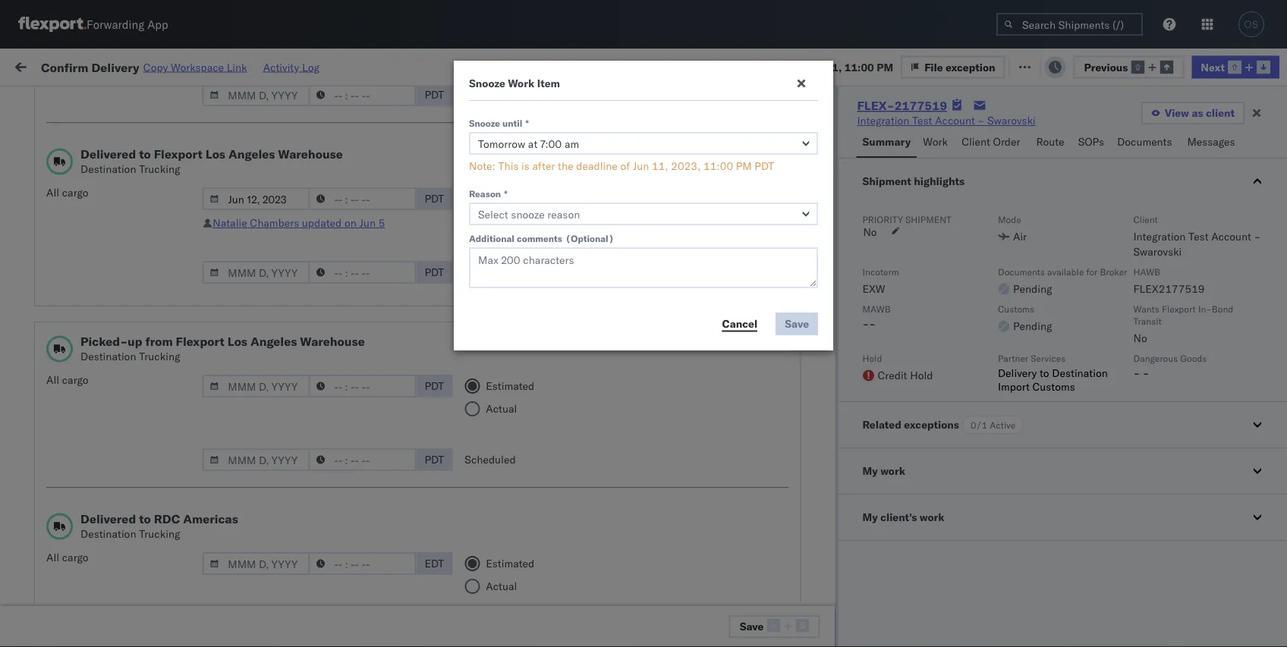 Task type: describe. For each thing, give the bounding box(es) containing it.
28, for oct
[[344, 152, 360, 166]]

0 horizontal spatial work
[[43, 55, 83, 76]]

snooze left mode button
[[412, 124, 442, 136]]

schedule delivery appointment link for 6:35 pm pdt, aug 1, 2023
[[35, 184, 187, 199]]

17,
[[340, 253, 356, 266]]

priority
[[863, 214, 904, 225]]

flex-2342352
[[838, 520, 917, 533]]

confirm delivery button
[[35, 485, 116, 502]]

from inside confirm pickup from los angeles international airport
[[112, 578, 134, 592]]

numbers for mbl/mawb numbers
[[1090, 124, 1127, 136]]

action
[[1236, 59, 1269, 72]]

lagerfeld for 3:00 pm pdt, jun 6, 2023
[[815, 386, 860, 399]]

aug for 28,
[[317, 219, 337, 232]]

0 vertical spatial my
[[15, 55, 39, 76]]

1 horizontal spatial 11:00
[[845, 60, 875, 73]]

2023 for 2:59 pm pdt, jun 4, 2023
[[349, 286, 375, 299]]

0 vertical spatial *
[[526, 117, 529, 129]]

2023 for 2:00 am pdt, aug 28, 2023
[[359, 219, 385, 232]]

(do
[[738, 553, 758, 567]]

pm for 11:59 pm pdt, aug 24, 2023
[[277, 553, 293, 567]]

arrival for first the confirm arrival at cfs button
[[76, 352, 108, 365]]

sep
[[316, 453, 335, 466]]

confirm for first the confirm arrival at cfs button
[[35, 352, 74, 365]]

2 2310512 from the top
[[871, 353, 917, 366]]

pm for 6:35 pm pdt, aug 1, 2023
[[270, 186, 287, 199]]

client for client name
[[563, 124, 588, 136]]

resize handle column header for consignee button
[[788, 118, 807, 648]]

1 vertical spatial 11:00
[[704, 159, 734, 173]]

united
[[124, 159, 156, 172]]

schedule pickup from los angeles international airport
[[35, 211, 201, 239]]

in
[[226, 94, 235, 106]]

2 confirm arrival at cfs button from the top
[[35, 451, 143, 468]]

next
[[1202, 60, 1226, 73]]

international inside confirm pickup from los angeles international airport
[[35, 593, 97, 607]]

1 horizontal spatial file exception
[[1029, 59, 1100, 72]]

2023 for 2:00 am pdt, aug 17, 2023
[[359, 253, 385, 266]]

5 schedule from the top
[[35, 552, 80, 566]]

copy workspace link button
[[143, 60, 247, 74]]

upload customs clearance documents for first upload customs clearance documents link from the bottom
[[35, 378, 166, 406]]

4 mmm d, yyyy text field from the top
[[202, 449, 310, 472]]

cfs for first the confirm arrival at cfs button
[[123, 352, 143, 365]]

scheduled for delivered to flexport los angeles warehouse
[[465, 266, 516, 279]]

picked-
[[80, 334, 128, 349]]

2023 for 11:01 pm pdt, oct 28, 2023
[[363, 152, 389, 166]]

workitem button
[[9, 121, 220, 136]]

2 international from the top
[[35, 326, 97, 339]]

0 horizontal spatial on
[[345, 216, 357, 230]]

delivered for delivered to rdc americas
[[80, 512, 136, 527]]

759 at risk
[[279, 59, 331, 72]]

2:00 for 2:00 am pdt, aug 28, 2023
[[245, 219, 268, 232]]

air for 1:30 pm pdt, apr 4, 2023
[[465, 486, 479, 500]]

storage up (optional)
[[611, 219, 648, 232]]

pm for 2:59 pm pdt, jun 4, 2023
[[270, 286, 287, 299]]

upload for apple
[[35, 519, 69, 532]]

my client's work button
[[839, 495, 1288, 541]]

1:00 pm pdt, sep 3, 2023
[[245, 453, 377, 466]]

incoterm
[[863, 266, 900, 278]]

hawb flex2177519 mawb --
[[863, 266, 1206, 331]]

Tomorrow at 7:00 am text field
[[469, 132, 819, 155]]

apple so storage (do not use) up max 200 characters text field
[[563, 219, 727, 232]]

from inside 'schedule pickup from london heathrow airport, united kingdom'
[[118, 144, 140, 157]]

so down deadline
[[594, 186, 609, 199]]

2 flex-2310512 from the top
[[838, 353, 917, 366]]

confirm pickup from o'hare international airport for confirm pickup from o'hare international airport link for 2nd confirm pickup from o'hare international airport button from the bottom
[[35, 311, 171, 339]]

1 flex-2310512 from the top
[[838, 253, 917, 266]]

upload proof of delivery button
[[35, 518, 152, 535]]

(do up select snooze reason text field
[[651, 186, 673, 199]]

blocked,
[[186, 94, 224, 106]]

confirm for 2nd confirm pickup from o'hare international airport button from the top
[[35, 411, 74, 425]]

flex- down flex-2026840
[[838, 353, 871, 366]]

actual
[[521, 240, 553, 253]]

order
[[994, 135, 1021, 148]]

2 resize handle column header from the left
[[386, 118, 404, 648]]

2:00 for 2:00 am pdt, aug 17, 2023
[[245, 253, 268, 266]]

all cargo for delivered to flexport los angeles warehouse
[[46, 186, 89, 199]]

customs down picked-
[[72, 378, 115, 391]]

warehouse inside the picked-up from flexport los angeles warehouse destination trucking
[[300, 334, 365, 349]]

trucking inside the picked-up from flexport los angeles warehouse destination trucking
[[139, 350, 180, 363]]

airport inside schedule pickup from los angeles international airport
[[99, 226, 133, 239]]

forwarding app
[[87, 17, 168, 32]]

1 vertical spatial hold
[[911, 369, 934, 382]]

documents button
[[1112, 128, 1182, 158]]

jun up 10:00 am pdt, mar 12, 2023
[[316, 286, 334, 299]]

shipment
[[863, 175, 912, 188]]

from inside the picked-up from flexport los angeles warehouse destination trucking
[[145, 334, 173, 349]]

flex- down flex-2285185
[[838, 219, 871, 232]]

of inside button
[[101, 519, 110, 532]]

2329631
[[871, 219, 917, 232]]

pdt for 3rd mmm d, yyyy text field -- : -- -- text box
[[425, 380, 444, 393]]

0 horizontal spatial file
[[925, 60, 944, 73]]

flex-2093144
[[838, 553, 917, 567]]

dangerous
[[1134, 353, 1179, 364]]

apple so storage (do not use) up select snooze reason text field
[[563, 186, 727, 199]]

(do down not
[[750, 587, 772, 600]]

upload customs clearance documents button
[[35, 243, 216, 275]]

highlights
[[914, 175, 965, 188]]

apple so storage (do not use) down (do
[[662, 587, 826, 600]]

24,
[[346, 553, 362, 567]]

schedule for airport,
[[35, 144, 80, 157]]

3 mmm d, yyyy text field from the top
[[202, 375, 310, 398]]

all cargo for delivered to rdc americas
[[46, 551, 89, 565]]

schiphol,
[[71, 293, 117, 306]]

0 horizontal spatial exception
[[946, 60, 996, 73]]

snooze until *
[[469, 117, 529, 129]]

2 clearance from the top
[[118, 378, 166, 391]]

flex- down flex-2093144
[[838, 587, 871, 600]]

client inside client integration test account - swarovski incoterm exw
[[1134, 214, 1159, 225]]

so up (optional)
[[594, 219, 609, 232]]

(do up max 200 characters text field
[[651, 219, 673, 232]]

storage down "old solaredge (do not use)"
[[710, 587, 747, 600]]

view
[[1166, 106, 1190, 120]]

2023 for 11:59 pm pdt, aug 24, 2023
[[365, 553, 391, 567]]

documents left available
[[999, 266, 1046, 278]]

flex-2179454 for 2:59 pm pdt, jun 4, 2023
[[838, 286, 917, 299]]

1 vertical spatial 11,
[[652, 159, 669, 173]]

customs up partner
[[999, 303, 1035, 315]]

account inside client integration test account - swarovski incoterm exw
[[1212, 230, 1252, 243]]

-- : -- -- text field for 4th mmm d, yyyy text field from the bottom of the page
[[309, 84, 416, 106]]

flex id button
[[807, 121, 913, 136]]

delivery left rdc
[[113, 519, 152, 532]]

2 estimated from the top
[[486, 380, 535, 393]]

2026415
[[871, 620, 917, 633]]

-- : -- -- text field for 1st mmm d, yyyy text field from the bottom
[[309, 449, 416, 472]]

pm down consignee button
[[736, 159, 752, 173]]

integration test account - karl lagerfeld for 3:00 pm pdt, jun 6, 2023
[[662, 386, 860, 399]]

Search Shipments (/) text field
[[997, 13, 1144, 36]]

so up solaredge
[[693, 520, 707, 533]]

0 vertical spatial my work
[[15, 55, 83, 76]]

scheduled for picked-up from flexport los angeles warehouse
[[465, 453, 516, 467]]

2 actual from the top
[[486, 402, 517, 416]]

aug for 17,
[[317, 253, 337, 266]]

heathrow
[[35, 159, 82, 172]]

1 confirm pickup from o'hare international airport button from the top
[[35, 310, 216, 342]]

1 horizontal spatial mode
[[999, 214, 1022, 225]]

partner services delivery to destination import customs
[[999, 353, 1109, 394]]

1 upload customs clearance documents link from the top
[[35, 243, 216, 274]]

confirm for 'confirm delivery' button
[[35, 486, 74, 499]]

the
[[558, 159, 574, 173]]

schedule pickup from los angeles international airport button
[[35, 210, 216, 242]]

2285185
[[871, 186, 917, 199]]

storage up select snooze reason text field
[[611, 186, 648, 199]]

6,
[[336, 386, 346, 399]]

-- for flex-2285185
[[662, 186, 675, 199]]

delivered for delivered to flexport los angeles warehouse
[[80, 147, 136, 162]]

0 horizontal spatial file exception
[[925, 60, 996, 73]]

all for delivered to flexport los angeles warehouse
[[46, 186, 59, 199]]

note: this is after the deadline of jun 11, 2023, 11:00 pm pdt
[[469, 159, 775, 173]]

my client's work
[[863, 511, 945, 524]]

delivery down upload proof of delivery button
[[83, 552, 122, 566]]

schedule delivery appointment for 11:59
[[35, 552, 187, 566]]

as for mark
[[507, 240, 519, 253]]

work inside my client's work button
[[920, 511, 945, 524]]

delivery up 'ready'
[[91, 59, 140, 75]]

flexport. image
[[18, 17, 87, 32]]

1 2310512 from the top
[[871, 253, 917, 266]]

4, for jun
[[336, 286, 346, 299]]

air for 1:00 pm pdt, sep 3, 2023
[[465, 453, 479, 466]]

0 horizontal spatial for
[[145, 94, 157, 106]]

copy
[[143, 60, 168, 74]]

client name
[[563, 124, 615, 136]]

2023 for 3:00 pm pdt, jun 6, 2023
[[349, 386, 375, 399]]

(do up not
[[750, 520, 772, 533]]

2069495
[[871, 486, 917, 500]]

schedule pickup from london heathrow airport, united kingdom
[[35, 144, 202, 172]]

6:35
[[245, 186, 268, 199]]

name
[[590, 124, 615, 136]]

1 deckers macau limited(test) from the left
[[563, 152, 708, 166]]

1 actual from the top
[[486, 215, 517, 228]]

2023 for 1:30 pm pdt, apr 4, 2023
[[350, 486, 376, 500]]

related exceptions
[[863, 418, 960, 432]]

2 upload from the top
[[35, 378, 69, 391]]

old
[[662, 553, 683, 567]]

apple so storage (do not use) up (do
[[662, 520, 826, 533]]

confirm arrival at cfs for second the confirm arrival at cfs button confirm arrival at cfs link
[[35, 452, 143, 466]]

angeles inside the picked-up from flexport los angeles warehouse destination trucking
[[251, 334, 297, 349]]

international inside schedule pickup from los angeles international airport
[[35, 226, 97, 239]]

cancel
[[723, 317, 758, 330]]

2179454 for 2:59 pm pdt, jun 4, 2023
[[871, 286, 917, 299]]

1 horizontal spatial exception
[[1050, 59, 1100, 72]]

reason *
[[469, 188, 508, 199]]

flex- down flex-2342333
[[838, 620, 871, 633]]

work for snooze
[[508, 77, 535, 90]]

natalie
[[213, 216, 247, 230]]

2 limited(test) from the left
[[740, 152, 807, 166]]

proof
[[72, 519, 98, 532]]

3 actual from the top
[[486, 580, 517, 593]]

angeles for confirm
[[157, 578, 195, 592]]

2 confirm pickup from o'hare international airport button from the top
[[35, 410, 216, 442]]

mode inside button
[[465, 124, 489, 136]]

pending for customs
[[1014, 320, 1053, 333]]

flex-2285185
[[838, 186, 917, 199]]

snoozed : no
[[314, 94, 368, 106]]

0 vertical spatial on
[[371, 59, 383, 72]]

delivery down 'airport,'
[[83, 185, 122, 198]]

jun left 6,
[[316, 386, 334, 399]]

1 vertical spatial *
[[504, 188, 508, 199]]

flex- down mawb on the right top of the page
[[838, 319, 871, 333]]

until
[[503, 117, 523, 129]]

flex- up 'flex-2342352'
[[838, 486, 871, 500]]

natalie chambers updated on jun 5 button
[[213, 216, 385, 230]]

log
[[302, 60, 320, 74]]

flex- up 'incoterm'
[[838, 253, 871, 266]]

1 macau from the left
[[606, 152, 638, 166]]

import work
[[128, 59, 191, 72]]

pdt, for 10:00 am pdt, mar 12, 2023
[[297, 319, 321, 333]]

flex- up flex-2069495
[[838, 453, 871, 466]]

2 deckers from the left
[[662, 152, 702, 166]]

client integration test account - swarovski incoterm exw
[[863, 214, 1262, 296]]

arrival for second the confirm arrival at cfs button
[[76, 452, 108, 466]]

jun down tomorrow at 7:00 am 'text box' on the top
[[633, 159, 650, 173]]

pm up flex-2177519 'link' at top
[[877, 60, 894, 73]]

related
[[863, 418, 902, 432]]

delivery inside the partner services delivery to destination import customs
[[999, 367, 1038, 380]]

los for schedule
[[143, 211, 160, 224]]

view as client button
[[1142, 102, 1245, 125]]

snooze for work
[[469, 77, 506, 90]]

airport,
[[84, 159, 121, 172]]

apple down old
[[662, 587, 690, 600]]

1,
[[339, 186, 349, 199]]

flex- down flex id 'button' on the top
[[838, 152, 871, 166]]

01693401893
[[1034, 319, 1107, 333]]

container
[[936, 118, 976, 129]]

resize handle column header for mode button
[[538, 118, 556, 648]]

-- : -- -- text field for mmm d, yyyy text box associated with pdt
[[309, 261, 416, 284]]

schedule for schiphol,
[[35, 278, 80, 291]]

apple up (optional)
[[563, 219, 592, 232]]

flex-2026415
[[838, 620, 917, 633]]

my work inside button
[[863, 465, 906, 478]]

my for my client's work button
[[863, 511, 878, 524]]

by:
[[55, 93, 70, 106]]

dangerous goods - -
[[1134, 353, 1208, 380]]

flex-2179454 for 3:00 pm pdt, jun 6, 2023
[[838, 386, 917, 399]]

apple up old
[[662, 520, 690, 533]]

kingdom
[[159, 159, 202, 172]]

1 mmm d, yyyy text field from the top
[[202, 84, 310, 106]]

air for 2:00 am pdt, aug 28, 2023
[[465, 219, 479, 232]]

message (0)
[[204, 59, 266, 72]]

actions
[[1242, 124, 1274, 136]]

am for 10:00 am pdt, mar 12, 2023
[[277, 319, 294, 333]]

my for my work button
[[863, 465, 878, 478]]

10 resize handle column header from the left
[[1261, 118, 1279, 648]]

flex-2177519
[[858, 98, 948, 113]]

resize handle column header for the mbl/mawb numbers button
[[1198, 118, 1217, 648]]

messages button
[[1182, 128, 1244, 158]]

destination inside the picked-up from flexport los angeles warehouse destination trucking
[[80, 350, 136, 363]]

1 deckers from the left
[[563, 152, 603, 166]]

customs inside the partner services delivery to destination import customs
[[1033, 380, 1076, 394]]

0 vertical spatial at
[[301, 59, 311, 72]]

confirm delivery
[[35, 486, 116, 499]]

air for 11:59 pm pdt, aug 24, 2023
[[465, 553, 479, 567]]

air for 3:00 pm pdt, jun 6, 2023
[[465, 386, 479, 399]]

0 vertical spatial hold
[[863, 353, 883, 364]]

-- : -- -- text field for 3rd mmm d, yyyy text field
[[309, 375, 416, 398]]

flex-2072939
[[838, 453, 917, 466]]

-- : -- -- text field for 2nd mmm d, yyyy text field from the top of the page
[[309, 188, 416, 210]]

haarlemmermeer,
[[120, 293, 206, 306]]

074493890280 for 2:59 pm pdt, jun 4, 2023
[[1034, 286, 1113, 299]]

batch action
[[1203, 59, 1269, 72]]

forwarding app link
[[18, 17, 168, 32]]

batch
[[1203, 59, 1233, 72]]

documents down picked-
[[35, 393, 90, 406]]

mbl/mawb numbers
[[1034, 124, 1127, 136]]

delivery up upload proof of delivery
[[76, 486, 116, 499]]

pending for documents available for broker
[[1014, 283, 1053, 296]]

at for second the confirm arrival at cfs button confirm arrival at cfs link
[[110, 452, 120, 466]]

oct
[[323, 152, 341, 166]]



Task type: locate. For each thing, give the bounding box(es) containing it.
1 o'hare from the top
[[137, 311, 171, 324]]

pm for 1:00 pm pdt, sep 3, 2023
[[270, 453, 287, 466]]

o'hare for 2nd confirm pickup from o'hare international airport button from the bottom
[[137, 311, 171, 324]]

0 vertical spatial 11,
[[826, 60, 842, 73]]

cargo for delivered to rdc americas
[[62, 551, 89, 565]]

flex- up flex-2342333
[[838, 553, 871, 567]]

upload customs clearance documents link down up
[[35, 377, 216, 407]]

1 trucking from the top
[[139, 163, 180, 176]]

no down priority
[[864, 226, 878, 239]]

warehouse down the "mar"
[[300, 334, 365, 349]]

numbers inside the container numbers
[[936, 130, 973, 142]]

from inside schedule pickup from amsterdam airport schiphol, haarlemmermeer, netherlands
[[118, 278, 140, 291]]

205
[[349, 59, 369, 72]]

confirm pickup from o'hare international airport link for 2nd confirm pickup from o'hare international airport button from the top
[[35, 410, 216, 441]]

1 horizontal spatial as
[[1193, 106, 1204, 120]]

flex- up mawb on the right top of the page
[[838, 286, 871, 299]]

2179454 up mawb on the right top of the page
[[871, 286, 917, 299]]

as right mark
[[507, 240, 519, 253]]

schedule pickup from amsterdam airport schiphol, haarlemmermeer, netherlands button
[[35, 277, 216, 321]]

airport inside confirm pickup from los angeles international airport
[[99, 593, 133, 607]]

pending up 'services'
[[1014, 320, 1053, 333]]

1 horizontal spatial client
[[962, 135, 991, 148]]

storage up "old solaredge (do not use)"
[[710, 520, 747, 533]]

1 vertical spatial 2310512
[[871, 353, 917, 366]]

container numbers
[[936, 118, 976, 142]]

5 resize handle column header from the left
[[636, 118, 655, 648]]

4 international from the top
[[35, 593, 97, 607]]

schedule pickup from amsterdam airport schiphol, haarlemmermeer, netherlands link
[[35, 277, 216, 321]]

destination
[[80, 163, 136, 176], [80, 350, 136, 363], [1053, 367, 1109, 380], [80, 528, 136, 541]]

2179454 for 3:00 pm pdt, jun 6, 2023
[[871, 386, 917, 399]]

1 horizontal spatial on
[[371, 59, 383, 72]]

0 vertical spatial o'hare
[[137, 311, 171, 324]]

pickup inside 'schedule pickup from london heathrow airport, united kingdom'
[[83, 144, 115, 157]]

mode
[[465, 124, 489, 136], [999, 214, 1022, 225]]

all cargo
[[46, 186, 89, 199], [46, 374, 89, 387], [46, 551, 89, 565]]

3:00 pm pdt, jun 6, 2023
[[245, 386, 375, 399]]

1 all cargo from the top
[[46, 186, 89, 199]]

summary button
[[857, 128, 918, 158]]

2 confirm pickup from o'hare international airport link from the top
[[35, 410, 216, 441]]

documents down view
[[1118, 135, 1173, 148]]

confirm arrival at cfs down picked-
[[35, 352, 143, 365]]

4,
[[336, 286, 346, 299], [337, 486, 347, 500]]

2 vertical spatial work
[[924, 135, 949, 148]]

0 vertical spatial karl
[[792, 286, 812, 299]]

3 resize handle column header from the left
[[439, 118, 457, 648]]

confirm for confirm pickup from los angeles international airport button
[[35, 578, 74, 592]]

o'hare for 2nd confirm pickup from o'hare international airport button from the top
[[137, 411, 171, 425]]

flex-2310512 up the 'credit'
[[838, 353, 917, 366]]

1 -- : -- -- text field from the top
[[309, 84, 416, 106]]

11:00 up flex-2177519 'link' at top
[[845, 60, 875, 73]]

client order
[[962, 135, 1021, 148]]

all cargo down picked-
[[46, 374, 89, 387]]

old solaredge (do not use)
[[662, 553, 806, 567]]

0 horizontal spatial no
[[356, 94, 368, 106]]

2 deckers macau limited(test) from the left
[[662, 152, 807, 166]]

macau down the 'name'
[[606, 152, 638, 166]]

2 flex-2179454 from the top
[[838, 386, 917, 399]]

airport
[[99, 226, 133, 239], [35, 293, 69, 306], [99, 326, 133, 339], [99, 426, 133, 440], [99, 593, 133, 607]]

at up confirm delivery
[[110, 452, 120, 466]]

flex- up priority
[[838, 186, 871, 199]]

1 vertical spatial scheduled
[[465, 266, 516, 279]]

1 vertical spatial my
[[863, 465, 878, 478]]

documents inside documents button
[[1118, 135, 1173, 148]]

4 -- : -- -- text field from the top
[[309, 553, 416, 576]]

1 vertical spatial as
[[507, 240, 519, 253]]

to inside delivered to flexport los angeles warehouse destination trucking
[[139, 147, 151, 162]]

flexport inside wants flexport in-bond transit no
[[1163, 303, 1197, 315]]

upload proof of delivery
[[35, 519, 152, 532]]

batch action button
[[1180, 54, 1279, 77]]

-- : -- -- text field up 5
[[309, 188, 416, 210]]

2 vertical spatial all cargo
[[46, 551, 89, 565]]

karl for 2:59 pm pdt, jun 4, 2023
[[792, 286, 812, 299]]

1 vertical spatial schedule delivery appointment link
[[35, 552, 187, 567]]

1 pending from the top
[[1014, 283, 1053, 296]]

Search Work text field
[[778, 54, 943, 77]]

confirm pickup from o'hare international airport link for 2nd confirm pickup from o'hare international airport button from the bottom
[[35, 310, 216, 341]]

2 -- : -- -- text field from the top
[[309, 449, 416, 472]]

11:59 pm pdt, aug 24, 2023
[[245, 553, 391, 567]]

test inside client integration test account - swarovski incoterm exw
[[1189, 230, 1209, 243]]

2 lagerfeld from the top
[[815, 386, 860, 399]]

2 vertical spatial flexport
[[176, 334, 225, 349]]

destination inside delivered to rdc americas destination trucking
[[80, 528, 136, 541]]

shipment highlights
[[863, 175, 965, 188]]

resize handle column header for flex id 'button' on the top
[[910, 118, 928, 648]]

my work
[[15, 55, 83, 76], [863, 465, 906, 478]]

28, up the 17,
[[340, 219, 356, 232]]

air for 6:35 pm pdt, aug 1, 2023
[[465, 186, 479, 199]]

import inside import work button
[[128, 59, 162, 72]]

3 cargo from the top
[[62, 551, 89, 565]]

pdt for -- : -- -- text field associated with 4th mmm d, yyyy text field from the bottom of the page
[[425, 88, 444, 101]]

1 appointment from the top
[[124, 185, 187, 198]]

upload customs clearance documents for 2nd upload customs clearance documents link from the bottom of the page
[[35, 244, 166, 273]]

customs down schedule pickup from los angeles international airport at top
[[72, 244, 115, 257]]

client order button
[[956, 128, 1031, 158]]

flex-2285185 button
[[814, 182, 920, 203], [814, 182, 920, 203]]

due jun 11, 11:00 pm
[[784, 60, 894, 73]]

import inside the partner services delivery to destination import customs
[[999, 380, 1030, 394]]

2179454 down the 'credit'
[[871, 386, 917, 399]]

6 resize handle column header from the left
[[788, 118, 807, 648]]

1 vertical spatial o'hare
[[137, 411, 171, 425]]

mmm d, yyyy text field for edt
[[202, 553, 310, 576]]

snooze for until
[[469, 117, 500, 129]]

1 schedule delivery appointment link from the top
[[35, 184, 187, 199]]

0 vertical spatial confirm arrival at cfs link
[[35, 351, 143, 366]]

pdt, for 1:00 pm pdt, sep 3, 2023
[[289, 453, 314, 466]]

so down solaredge
[[693, 587, 707, 600]]

2 -- : -- -- text field from the top
[[309, 188, 416, 210]]

1 vertical spatial flex-2179454
[[838, 386, 917, 399]]

1 vertical spatial to
[[1040, 367, 1050, 380]]

1 vertical spatial pending
[[1014, 320, 1053, 333]]

1 vertical spatial upload customs clearance documents link
[[35, 377, 216, 407]]

2 2179454 from the top
[[871, 386, 917, 399]]

destination inside the partner services delivery to destination import customs
[[1053, 367, 1109, 380]]

2 delivered from the top
[[80, 512, 136, 527]]

1 integration test account - karl lagerfeld from the top
[[662, 286, 860, 299]]

0 vertical spatial 11:00
[[845, 60, 875, 73]]

pickup inside schedule pickup from los angeles international airport
[[83, 211, 115, 224]]

documents inside upload customs clearance documents button
[[35, 259, 90, 273]]

1 vertical spatial import
[[999, 380, 1030, 394]]

confirm for 2nd confirm pickup from o'hare international airport button from the bottom
[[35, 311, 74, 324]]

pm right 1:30
[[270, 486, 287, 500]]

0 vertical spatial appointment
[[124, 185, 187, 198]]

upload customs clearance documents down picked-
[[35, 378, 166, 406]]

2 integration test account - karl lagerfeld from the top
[[662, 386, 860, 399]]

1 international from the top
[[35, 226, 97, 239]]

cargo for picked-up from flexport los angeles warehouse
[[62, 374, 89, 387]]

-- : -- -- text field
[[309, 375, 416, 398], [309, 449, 416, 472]]

pickup inside schedule pickup from amsterdam airport schiphol, haarlemmermeer, netherlands
[[83, 278, 115, 291]]

schedule delivery appointment link
[[35, 184, 187, 199], [35, 552, 187, 567]]

1 schedule delivery appointment from the top
[[35, 185, 187, 198]]

trucking inside delivered to rdc americas destination trucking
[[139, 528, 180, 541]]

3 estimated from the top
[[486, 557, 535, 571]]

2 vertical spatial --
[[1034, 353, 1048, 366]]

for left work,
[[145, 94, 157, 106]]

upload inside button
[[35, 519, 69, 532]]

aug left the 17,
[[317, 253, 337, 266]]

1 vertical spatial 2:00
[[245, 253, 268, 266]]

confirm arrival at cfs button
[[35, 351, 143, 368], [35, 451, 143, 468]]

1 074493890280 from the top
[[1034, 286, 1113, 299]]

0 horizontal spatial deckers
[[563, 152, 603, 166]]

2026840
[[871, 319, 917, 333]]

3 all cargo from the top
[[46, 551, 89, 565]]

1 horizontal spatial *
[[526, 117, 529, 129]]

-- : -- -- text field
[[309, 84, 416, 106], [309, 188, 416, 210], [309, 261, 416, 284], [309, 553, 416, 576]]

to for los
[[139, 147, 151, 162]]

0 vertical spatial -- : -- -- text field
[[309, 375, 416, 398]]

0 vertical spatial import
[[128, 59, 162, 72]]

0 vertical spatial to
[[139, 147, 151, 162]]

jun left 5
[[360, 216, 376, 230]]

integration inside client integration test account - swarovski incoterm exw
[[1134, 230, 1187, 243]]

1 vertical spatial 074493890280
[[1034, 386, 1113, 399]]

1 estimated from the top
[[486, 192, 535, 205]]

1 vertical spatial cargo
[[62, 374, 89, 387]]

airport inside schedule pickup from amsterdam airport schiphol, haarlemmermeer, netherlands
[[35, 293, 69, 306]]

9 resize handle column header from the left
[[1198, 118, 1217, 648]]

0 vertical spatial work
[[43, 55, 83, 76]]

1 horizontal spatial file
[[1029, 59, 1048, 72]]

los inside schedule pickup from los angeles international airport
[[143, 211, 160, 224]]

cfs down up
[[123, 352, 143, 365]]

0 horizontal spatial limited(test)
[[641, 152, 708, 166]]

mode button
[[457, 121, 541, 136]]

los inside delivered to flexport los angeles warehouse destination trucking
[[206, 147, 226, 162]]

trucking down up
[[139, 350, 180, 363]]

flex- up flex-2093144
[[838, 520, 871, 533]]

1 vertical spatial confirm arrival at cfs button
[[35, 451, 143, 468]]

flex- up flex-2072939 on the bottom right of the page
[[838, 420, 871, 433]]

resize handle column header for workitem button
[[217, 118, 235, 648]]

1 arrival from the top
[[76, 352, 108, 365]]

0 vertical spatial trucking
[[139, 163, 180, 176]]

angeles for schedule
[[163, 211, 201, 224]]

1 mmm d, yyyy text field from the top
[[202, 261, 310, 284]]

hold
[[863, 353, 883, 364], [911, 369, 934, 382]]

air for 2:00 am pdt, aug 17, 2023
[[465, 253, 479, 266]]

angeles inside confirm pickup from los angeles international airport
[[157, 578, 195, 592]]

link
[[227, 60, 247, 74]]

test
[[913, 114, 933, 127], [1189, 230, 1209, 243], [717, 253, 737, 266], [717, 286, 737, 299], [717, 319, 737, 333], [717, 353, 737, 366], [717, 386, 737, 399], [717, 420, 737, 433], [717, 453, 737, 466], [717, 486, 737, 500]]

to inside delivered to rdc americas destination trucking
[[139, 512, 151, 527]]

customs
[[72, 244, 115, 257], [999, 303, 1035, 315], [72, 378, 115, 391], [1033, 380, 1076, 394]]

delivered inside delivered to flexport los angeles warehouse destination trucking
[[80, 147, 136, 162]]

limited(test) down consignee button
[[740, 152, 807, 166]]

1 vertical spatial confirm pickup from o'hare international airport
[[35, 411, 171, 440]]

pdt, for 6:35 pm pdt, aug 1, 2023
[[289, 186, 314, 199]]

pdt,
[[296, 152, 320, 166], [289, 186, 314, 199], [290, 219, 314, 232], [290, 253, 314, 266], [289, 286, 314, 299], [297, 319, 321, 333], [289, 386, 314, 399], [289, 453, 314, 466], [289, 486, 314, 500], [296, 553, 320, 567]]

schedule delivery appointment for 6:35
[[35, 185, 187, 198]]

numbers inside button
[[1090, 124, 1127, 136]]

from
[[118, 144, 140, 157], [118, 211, 140, 224], [118, 278, 140, 291], [112, 311, 134, 324], [145, 334, 173, 349], [112, 411, 134, 425], [112, 578, 134, 592]]

pm right "3:00" in the left of the page
[[270, 386, 287, 399]]

schedule delivery appointment button for 11:59 pm pdt, aug 24, 2023
[[35, 552, 187, 568]]

2023 for 6:35 pm pdt, aug 1, 2023
[[351, 186, 378, 199]]

0 vertical spatial pending
[[1014, 283, 1053, 296]]

documents up schiphol,
[[35, 259, 90, 273]]

los for delivered
[[206, 147, 226, 162]]

2 confirm pickup from o'hare international airport from the top
[[35, 411, 171, 440]]

1 vertical spatial upload
[[35, 378, 69, 391]]

trucking inside delivered to flexport los angeles warehouse destination trucking
[[139, 163, 180, 176]]

operator
[[1224, 124, 1261, 136]]

work for import
[[165, 59, 191, 72]]

to
[[139, 147, 151, 162], [1040, 367, 1050, 380], [139, 512, 151, 527]]

1 clearance from the top
[[118, 244, 166, 257]]

apr
[[316, 486, 335, 500]]

1 resize handle column header from the left
[[217, 118, 235, 648]]

aug
[[316, 186, 336, 199], [317, 219, 337, 232], [317, 253, 337, 266], [323, 553, 343, 567]]

file up 2177519
[[925, 60, 944, 73]]

11, left 2023,
[[652, 159, 669, 173]]

on right updated
[[345, 216, 357, 230]]

1 vertical spatial appointment
[[124, 552, 187, 566]]

2023
[[363, 152, 389, 166], [351, 186, 378, 199], [359, 219, 385, 232], [359, 253, 385, 266], [349, 286, 375, 299], [365, 319, 392, 333], [349, 386, 375, 399], [350, 453, 377, 466], [350, 486, 376, 500], [365, 553, 391, 567]]

goods
[[1181, 353, 1208, 364]]

upload inside button
[[35, 244, 69, 257]]

my down flex-2069495
[[863, 511, 878, 524]]

2 horizontal spatial no
[[1134, 332, 1148, 345]]

no right :
[[356, 94, 368, 106]]

1 vertical spatial for
[[1087, 266, 1098, 278]]

apple down the
[[563, 186, 592, 199]]

air for 2:59 pm pdt, jun 4, 2023
[[465, 286, 479, 299]]

1 horizontal spatial 11,
[[826, 60, 842, 73]]

los for confirm
[[137, 578, 154, 592]]

of right deadline
[[621, 159, 630, 173]]

1 confirm arrival at cfs button from the top
[[35, 351, 143, 368]]

macau
[[606, 152, 638, 166], [704, 152, 737, 166]]

am for 2:00 am pdt, aug 17, 2023
[[270, 253, 288, 266]]

10:00
[[245, 319, 274, 333]]

1 vertical spatial flex-2310512
[[838, 353, 917, 366]]

flexport inside the picked-up from flexport los angeles warehouse destination trucking
[[176, 334, 225, 349]]

confirm arrival at cfs
[[35, 352, 143, 365], [35, 452, 143, 466]]

1:30
[[245, 486, 268, 500]]

7 resize handle column header from the left
[[910, 118, 928, 648]]

2023 for 10:00 am pdt, mar 12, 2023
[[365, 319, 392, 333]]

2 schedule delivery appointment from the top
[[35, 552, 187, 566]]

-- : -- -- text field left edt at bottom left
[[309, 553, 416, 576]]

1 horizontal spatial no
[[864, 226, 878, 239]]

0 vertical spatial scheduled
[[465, 88, 516, 101]]

2 macau from the left
[[704, 152, 737, 166]]

pdt, for 11:01 pm pdt, oct 28, 2023
[[296, 152, 320, 166]]

schedule for international
[[35, 211, 80, 224]]

1 cfs from the top
[[123, 352, 143, 365]]

0 vertical spatial flexport
[[154, 147, 203, 162]]

work up by:
[[43, 55, 83, 76]]

upload customs clearance documents link down schedule pickup from los angeles international airport button
[[35, 243, 216, 274]]

flex-2342333
[[838, 587, 917, 600]]

confirm inside confirm pickup from los angeles international airport
[[35, 578, 74, 592]]

0 horizontal spatial my work
[[15, 55, 83, 76]]

flex-2342333 button
[[814, 583, 920, 604], [814, 583, 920, 604]]

-
[[979, 114, 985, 127], [662, 186, 669, 199], [669, 186, 675, 199], [662, 219, 669, 232], [669, 219, 675, 232], [1255, 230, 1262, 243], [783, 253, 790, 266], [783, 286, 790, 299], [863, 317, 870, 331], [870, 317, 876, 331], [783, 319, 790, 333], [783, 353, 790, 366], [1034, 353, 1041, 366], [1041, 353, 1048, 366], [1134, 367, 1141, 380], [1144, 367, 1150, 380], [783, 386, 790, 399], [783, 420, 790, 433], [783, 453, 790, 466], [783, 486, 790, 500]]

mmm d, yyyy text field down (0)
[[202, 84, 310, 106]]

appointment for 6:35 pm pdt, aug 1, 2023
[[124, 185, 187, 198]]

:
[[349, 94, 352, 106]]

0 vertical spatial schedule delivery appointment link
[[35, 184, 187, 199]]

angeles inside schedule pickup from los angeles international airport
[[163, 211, 201, 224]]

2 vertical spatial scheduled
[[465, 453, 516, 467]]

as inside button
[[1193, 106, 1204, 120]]

3 international from the top
[[35, 426, 97, 440]]

services
[[1031, 353, 1066, 364]]

1 vertical spatial mmm d, yyyy text field
[[202, 553, 310, 576]]

bond
[[1213, 303, 1234, 315]]

pickup for 10:00
[[76, 311, 109, 324]]

1 vertical spatial work
[[508, 77, 535, 90]]

1 lagerfeld from the top
[[815, 286, 860, 299]]

2 arrival from the top
[[76, 452, 108, 466]]

schedule delivery appointment link up confirm pickup from los angeles international airport
[[35, 552, 187, 567]]

1 vertical spatial of
[[101, 519, 110, 532]]

0 vertical spatial warehouse
[[278, 147, 343, 162]]

mmm d, yyyy text field for pdt
[[202, 261, 310, 284]]

3 all from the top
[[46, 551, 59, 565]]

aug up 2:00 am pdt, aug 17, 2023 on the left top of page
[[317, 219, 337, 232]]

1 horizontal spatial deckers
[[662, 152, 702, 166]]

0 horizontal spatial macau
[[606, 152, 638, 166]]

arrival down picked-
[[76, 352, 108, 365]]

jun right due
[[806, 60, 823, 73]]

shipment highlights button
[[839, 159, 1288, 204]]

warehouse inside delivered to flexport los angeles warehouse destination trucking
[[278, 147, 343, 162]]

1 horizontal spatial macau
[[704, 152, 737, 166]]

work right client's
[[920, 511, 945, 524]]

los down delivered to rdc americas destination trucking
[[137, 578, 154, 592]]

upload left proof
[[35, 519, 69, 532]]

test inside the integration test account - swarovski link
[[913, 114, 933, 127]]

hold right the 'credit'
[[911, 369, 934, 382]]

upload up netherlands
[[35, 244, 69, 257]]

2 cargo from the top
[[62, 374, 89, 387]]

of right proof
[[101, 519, 110, 532]]

2 upload customs clearance documents from the top
[[35, 378, 166, 406]]

1 karl from the top
[[792, 286, 812, 299]]

8 resize handle column header from the left
[[1009, 118, 1027, 648]]

2 schedule from the top
[[35, 185, 80, 198]]

2 all cargo from the top
[[46, 374, 89, 387]]

1 vertical spatial at
[[110, 352, 120, 365]]

(0)
[[246, 59, 266, 72]]

0 vertical spatial of
[[621, 159, 630, 173]]

0 vertical spatial estimated
[[486, 192, 535, 205]]

1 schedule from the top
[[35, 144, 80, 157]]

pm for 11:01 pm pdt, oct 28, 2023
[[277, 152, 293, 166]]

confirm for second the confirm arrival at cfs button
[[35, 452, 74, 466]]

1 vertical spatial clearance
[[118, 378, 166, 391]]

confirm pickup from o'hare international airport button
[[35, 310, 216, 342], [35, 410, 216, 442]]

1 horizontal spatial work
[[881, 465, 906, 478]]

1 2179454 from the top
[[871, 286, 917, 299]]

2 vertical spatial actual
[[486, 580, 517, 593]]

-- right partner
[[1034, 353, 1048, 366]]

at left risk
[[301, 59, 311, 72]]

all for delivered to rdc americas
[[46, 551, 59, 565]]

28, for aug
[[340, 219, 356, 232]]

swarovski inside the integration test account - swarovski link
[[988, 114, 1036, 127]]

pdt, for 2:00 am pdt, aug 17, 2023
[[290, 253, 314, 266]]

2023 for 1:00 pm pdt, sep 3, 2023
[[350, 453, 377, 466]]

all for picked-up from flexport los angeles warehouse
[[46, 374, 59, 387]]

1 upload from the top
[[35, 244, 69, 257]]

schedule delivery appointment button
[[35, 184, 187, 201], [35, 552, 187, 568]]

mmm d, yyyy text field down the picked-up from flexport los angeles warehouse destination trucking
[[202, 375, 310, 398]]

2023 right the 17,
[[359, 253, 385, 266]]

0 vertical spatial mode
[[465, 124, 489, 136]]

3 scheduled from the top
[[465, 453, 516, 467]]

integration test account - karl lagerfeld
[[662, 286, 860, 299], [662, 386, 860, 399]]

1 vertical spatial confirm arrival at cfs link
[[35, 451, 143, 467]]

1 vertical spatial confirm arrival at cfs
[[35, 452, 143, 466]]

flex- up flex id 'button' on the top
[[858, 98, 895, 113]]

2 vertical spatial all
[[46, 551, 59, 565]]

0 vertical spatial actual
[[486, 215, 517, 228]]

upload customs clearance documents inside button
[[35, 244, 166, 273]]

mbl/mawb numbers button
[[1027, 121, 1201, 136]]

0 horizontal spatial mode
[[465, 124, 489, 136]]

2 vertical spatial my
[[863, 511, 878, 524]]

my up filtered
[[15, 55, 39, 76]]

schedule inside schedule pickup from los angeles international airport
[[35, 211, 80, 224]]

confirm arrival at cfs link up confirm delivery
[[35, 451, 143, 467]]

work inside import work button
[[165, 59, 191, 72]]

updated
[[302, 216, 342, 230]]

confirm delivery copy workspace link
[[41, 59, 247, 75]]

flex-2221222 button
[[814, 416, 920, 437], [814, 416, 920, 437]]

-- down 2023,
[[662, 186, 675, 199]]

forwarding
[[87, 17, 144, 32]]

- inside client integration test account - swarovski incoterm exw
[[1255, 230, 1262, 243]]

schedule delivery appointment button up confirm pickup from los angeles international airport
[[35, 552, 187, 568]]

1 flex-2179454 from the top
[[838, 286, 917, 299]]

pdt, for 2:00 am pdt, aug 28, 2023
[[290, 219, 314, 232]]

delivered to rdc americas destination trucking
[[80, 512, 238, 541]]

2 confirm arrival at cfs link from the top
[[35, 451, 143, 467]]

1 all from the top
[[46, 186, 59, 199]]

previous
[[1085, 60, 1129, 73]]

work inside work button
[[924, 135, 949, 148]]

swarovski inside client integration test account - swarovski incoterm exw
[[1134, 245, 1183, 259]]

cargo down picked-
[[62, 374, 89, 387]]

documents available for broker
[[999, 266, 1128, 278]]

-- for flex-2329631
[[662, 219, 675, 232]]

schedule delivery appointment button down 'airport,'
[[35, 184, 187, 201]]

2:59 pm pdt, jun 4, 2023
[[245, 286, 375, 299]]

1 vertical spatial schedule delivery appointment button
[[35, 552, 187, 568]]

resize handle column header
[[217, 118, 235, 648], [386, 118, 404, 648], [439, 118, 457, 648], [538, 118, 556, 648], [636, 118, 655, 648], [788, 118, 807, 648], [910, 118, 928, 648], [1009, 118, 1027, 648], [1198, 118, 1217, 648], [1261, 118, 1279, 648]]

schedule inside schedule pickup from amsterdam airport schiphol, haarlemmermeer, netherlands
[[35, 278, 80, 291]]

2 confirm arrival at cfs from the top
[[35, 452, 143, 466]]

2023 right 6,
[[349, 386, 375, 399]]

pickup for 2:59
[[83, 278, 115, 291]]

pdt, for 11:59 pm pdt, aug 24, 2023
[[296, 553, 320, 567]]

MMM D, YYYY text field
[[202, 84, 310, 106], [202, 188, 310, 210], [202, 375, 310, 398], [202, 449, 310, 472]]

1 confirm arrival at cfs from the top
[[35, 352, 143, 365]]

1 vertical spatial my work
[[863, 465, 906, 478]]

as for view
[[1193, 106, 1204, 120]]

work inside my work button
[[881, 465, 906, 478]]

1 upload customs clearance documents from the top
[[35, 244, 166, 273]]

2 vertical spatial upload
[[35, 519, 69, 532]]

2 mmm d, yyyy text field from the top
[[202, 553, 310, 576]]

clearance down schedule pickup from los angeles international airport button
[[118, 244, 166, 257]]

3 upload from the top
[[35, 519, 69, 532]]

3 trucking from the top
[[139, 528, 180, 541]]

upload down netherlands
[[35, 378, 69, 391]]

2 horizontal spatial client
[[1134, 214, 1159, 225]]

2:00 am pdt, aug 28, 2023
[[245, 219, 385, 232]]

my work up flex-2069495
[[863, 465, 906, 478]]

all
[[46, 186, 59, 199], [46, 374, 59, 387], [46, 551, 59, 565]]

1 confirm pickup from o'hare international airport link from the top
[[35, 310, 216, 341]]

3 schedule from the top
[[35, 211, 80, 224]]

swarovski
[[988, 114, 1036, 127], [1134, 245, 1183, 259], [792, 253, 841, 266], [792, 319, 841, 333], [792, 353, 841, 366], [792, 420, 841, 433], [792, 453, 841, 466], [792, 486, 841, 500]]

pdt, for 2:59 pm pdt, jun 4, 2023
[[289, 286, 314, 299]]

confirm pickup from o'hare international airport up confirm delivery
[[35, 411, 171, 440]]

los inside the picked-up from flexport los angeles warehouse destination trucking
[[228, 334, 248, 349]]

cfs for second the confirm arrival at cfs button
[[123, 452, 143, 466]]

schedule pickup from los angeles international airport link
[[35, 210, 216, 240]]

angeles for delivered
[[229, 147, 275, 162]]

activity log button
[[263, 58, 320, 76]]

1 vertical spatial am
[[270, 253, 288, 266]]

0 vertical spatial 2:00
[[245, 219, 268, 232]]

-- : -- -- text field down 5
[[309, 261, 416, 284]]

messages
[[1188, 135, 1236, 148]]

pickup for 11:01
[[83, 144, 115, 157]]

no inside wants flexport in-bond transit no
[[1134, 332, 1148, 345]]

1 cargo from the top
[[62, 186, 89, 199]]

3 -- : -- -- text field from the top
[[309, 261, 416, 284]]

at for confirm arrival at cfs link associated with first the confirm arrival at cfs button
[[110, 352, 120, 365]]

0 vertical spatial no
[[356, 94, 368, 106]]

schedule pickup from amsterdam airport schiphol, haarlemmermeer, netherlands
[[35, 278, 206, 321]]

confirm arrival at cfs for confirm arrival at cfs link associated with first the confirm arrival at cfs button
[[35, 352, 143, 365]]

* right 'until'
[[526, 117, 529, 129]]

Select snooze reason text field
[[469, 203, 819, 226]]

schedule delivery appointment link for 11:59 pm pdt, aug 24, 2023
[[35, 552, 187, 567]]

this
[[499, 159, 519, 173]]

1 vertical spatial 4,
[[337, 486, 347, 500]]

pdt for -- : -- -- text field associated with mmm d, yyyy text box associated with pdt
[[425, 266, 444, 279]]

schedule delivery appointment
[[35, 185, 187, 198], [35, 552, 187, 566]]

arrival
[[76, 352, 108, 365], [76, 452, 108, 466]]

flexport inside delivered to flexport los angeles warehouse destination trucking
[[154, 147, 203, 162]]

client for client order
[[962, 135, 991, 148]]

0 vertical spatial 2179454
[[871, 286, 917, 299]]

2 trucking from the top
[[139, 350, 180, 363]]

4 resize handle column header from the left
[[538, 118, 556, 648]]

integration
[[858, 114, 910, 127], [1134, 230, 1187, 243], [662, 253, 715, 266], [662, 286, 715, 299], [662, 319, 715, 333], [662, 353, 715, 366], [662, 386, 715, 399], [662, 420, 715, 433], [662, 453, 715, 466], [662, 486, 715, 500]]

pending down documents available for broker
[[1014, 283, 1053, 296]]

2 cfs from the top
[[123, 452, 143, 466]]

1 2:00 from the top
[[245, 219, 268, 232]]

customs inside button
[[72, 244, 115, 257]]

MMM D, YYYY text field
[[202, 261, 310, 284], [202, 553, 310, 576]]

2 mmm d, yyyy text field from the top
[[202, 188, 310, 210]]

(do
[[651, 186, 673, 199], [651, 219, 673, 232], [750, 520, 772, 533], [750, 587, 772, 600]]

0 vertical spatial cargo
[[62, 186, 89, 199]]

container numbers button
[[928, 115, 1012, 142]]

no
[[356, 94, 368, 106], [864, 226, 878, 239], [1134, 332, 1148, 345]]

flex-2069495 button
[[814, 483, 920, 504], [814, 483, 920, 504]]

resize handle column header for container numbers button
[[1009, 118, 1027, 648]]

confirm pickup from o'hare international airport for confirm pickup from o'hare international airport link related to 2nd confirm pickup from o'hare international airport button from the top
[[35, 411, 171, 440]]

deckers macau limited(test) down the 'name'
[[563, 152, 708, 166]]

2179454
[[871, 286, 917, 299], [871, 386, 917, 399]]

pm right 11:59
[[277, 553, 293, 567]]

delivered inside delivered to rdc americas destination trucking
[[80, 512, 136, 527]]

0 vertical spatial as
[[1193, 106, 1204, 120]]

1 vertical spatial confirm pickup from o'hare international airport button
[[35, 410, 216, 442]]

air for 11:01 pm pdt, oct 28, 2023
[[465, 152, 479, 166]]

numbers for container numbers
[[936, 130, 973, 142]]

aug for 1,
[[316, 186, 336, 199]]

205 on track
[[349, 59, 411, 72]]

delivered
[[80, 147, 136, 162], [80, 512, 136, 527]]

deckers macau limited(test) down consignee button
[[662, 152, 807, 166]]

--
[[662, 186, 675, 199], [662, 219, 675, 232], [1034, 353, 1048, 366]]

from inside schedule pickup from los angeles international airport
[[118, 211, 140, 224]]

0 vertical spatial all
[[46, 186, 59, 199]]

2 schedule delivery appointment button from the top
[[35, 552, 187, 568]]

1 vertical spatial --
[[662, 219, 675, 232]]

0 vertical spatial clearance
[[118, 244, 166, 257]]

0 vertical spatial for
[[145, 94, 157, 106]]

los inside confirm pickup from los angeles international airport
[[137, 578, 154, 592]]

1 -- : -- -- text field from the top
[[309, 375, 416, 398]]

confirm arrival at cfs button down picked-
[[35, 351, 143, 368]]

0 vertical spatial 074493890280
[[1034, 286, 1113, 299]]

-- : -- -- text field down 205
[[309, 84, 416, 106]]

1 scheduled from the top
[[465, 88, 516, 101]]

2 appointment from the top
[[124, 552, 187, 566]]

2093144
[[871, 553, 917, 567]]

-- : -- -- text field for edt mmm d, yyyy text box
[[309, 553, 416, 576]]

1 vertical spatial integration test account - karl lagerfeld
[[662, 386, 860, 399]]

pickup inside confirm pickup from los angeles international airport
[[76, 578, 109, 592]]

to inside the partner services delivery to destination import customs
[[1040, 367, 1050, 380]]

1 confirm arrival at cfs link from the top
[[35, 351, 143, 366]]

cancel button
[[713, 313, 767, 336]]

Max 200 characters text field
[[469, 248, 819, 289]]

1 delivered from the top
[[80, 147, 136, 162]]

074493890280 for 3:00 pm pdt, jun 6, 2023
[[1034, 386, 1113, 399]]

1 limited(test) from the left
[[641, 152, 708, 166]]

save
[[740, 620, 764, 633]]

reason
[[469, 188, 501, 199]]

clearance
[[118, 244, 166, 257], [118, 378, 166, 391]]

pm for 3:00 pm pdt, jun 6, 2023
[[270, 386, 287, 399]]

2 upload customs clearance documents link from the top
[[35, 377, 216, 407]]

flex- up flex-2221222
[[838, 386, 871, 399]]

upload for integration
[[35, 244, 69, 257]]

schedule delivery appointment up confirm pickup from los angeles international airport
[[35, 552, 187, 566]]

schedule inside 'schedule pickup from london heathrow airport, united kingdom'
[[35, 144, 80, 157]]

2342333
[[871, 587, 917, 600]]

clearance inside button
[[118, 244, 166, 257]]

pm right 2:59
[[270, 286, 287, 299]]

destination inside delivered to flexport los angeles warehouse destination trucking
[[80, 163, 136, 176]]

0 vertical spatial confirm pickup from o'hare international airport button
[[35, 310, 216, 342]]

pm right the 6:35
[[270, 186, 287, 199]]

karl for 3:00 pm pdt, jun 6, 2023
[[792, 386, 812, 399]]

angeles inside delivered to flexport los angeles warehouse destination trucking
[[229, 147, 275, 162]]

lagerfeld up flex-2221222
[[815, 386, 860, 399]]

confirm pickup from los angeles international airport button
[[35, 578, 216, 609]]

all cargo for picked-up from flexport los angeles warehouse
[[46, 374, 89, 387]]

28,
[[344, 152, 360, 166], [340, 219, 356, 232]]

delivery down partner
[[999, 367, 1038, 380]]



Task type: vqa. For each thing, say whether or not it's contained in the screenshot.


